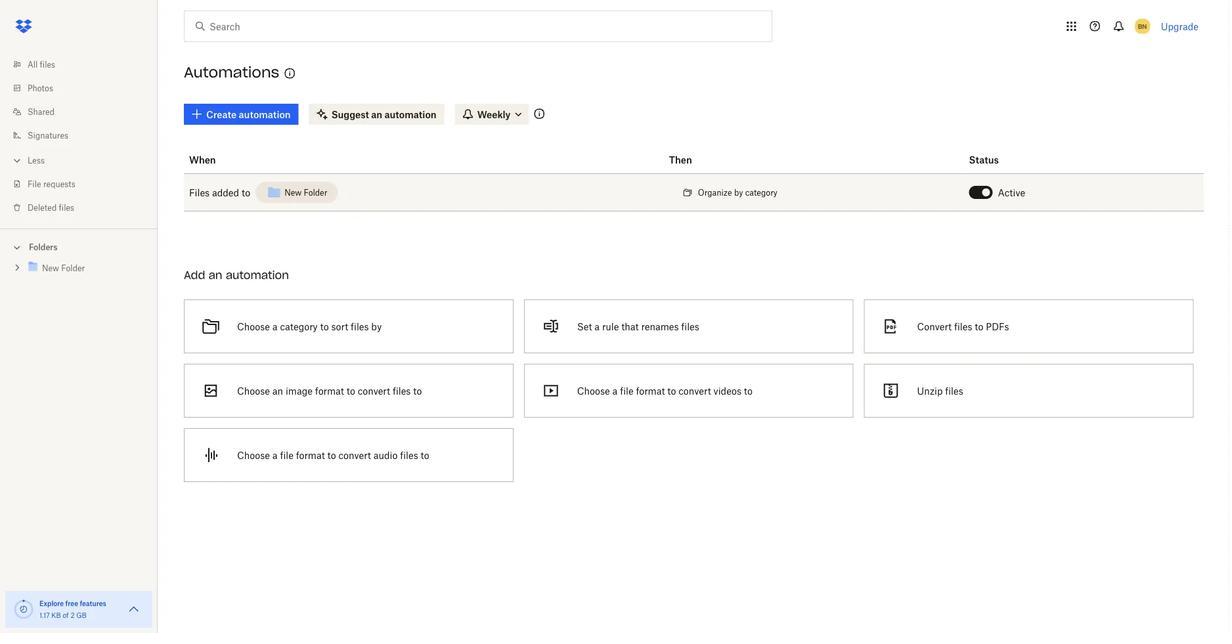 Task type: vqa. For each thing, say whether or not it's contained in the screenshot.
Click to watch a demo video icon at the left top of the page
yes



Task type: locate. For each thing, give the bounding box(es) containing it.
convert inside button
[[358, 385, 390, 396]]

a inside button
[[595, 321, 600, 332]]

deleted
[[28, 203, 57, 213]]

0 horizontal spatial file
[[280, 450, 294, 461]]

by right organize
[[734, 188, 743, 197]]

files
[[189, 187, 210, 198]]

0 vertical spatial category
[[745, 188, 778, 197]]

convert
[[917, 321, 952, 332]]

0 horizontal spatial folder
[[61, 263, 85, 273]]

to inside row
[[242, 187, 250, 198]]

format down renames at right bottom
[[636, 385, 665, 396]]

all
[[28, 59, 38, 69]]

folder inside button
[[304, 188, 327, 197]]

table containing when
[[184, 146, 1204, 212]]

category left sort
[[280, 321, 318, 332]]

format inside choose a file format to convert videos to "button"
[[636, 385, 665, 396]]

2 vertical spatial an
[[273, 385, 283, 396]]

by
[[734, 188, 743, 197], [371, 321, 382, 332]]

list
[[0, 45, 158, 229]]

1 horizontal spatial new
[[285, 188, 302, 197]]

category inside button
[[745, 188, 778, 197]]

added
[[212, 187, 239, 198]]

click to watch a demo video image
[[282, 66, 298, 81]]

format down image
[[296, 450, 325, 461]]

row group inside add an automation main content
[[184, 174, 1204, 212]]

category
[[745, 188, 778, 197], [280, 321, 318, 332]]

0 horizontal spatial new
[[42, 263, 59, 273]]

1 vertical spatial new folder
[[42, 263, 85, 273]]

choose a category to sort files by
[[237, 321, 382, 332]]

a for set a rule that renames files
[[595, 321, 600, 332]]

choose a category to sort files by button
[[179, 294, 519, 359]]

of
[[63, 611, 69, 619]]

0 horizontal spatial an
[[209, 268, 222, 282]]

1 horizontal spatial file
[[620, 385, 634, 396]]

1 vertical spatial file
[[280, 450, 294, 461]]

1 vertical spatial an
[[209, 268, 222, 282]]

format inside choose an image format to convert files to button
[[315, 385, 344, 396]]

explore free features 1.17 kb of 2 gb
[[39, 599, 106, 619]]

1 vertical spatial new
[[42, 263, 59, 273]]

automation right add
[[226, 268, 289, 282]]

choose for choose an image format to convert files to
[[237, 385, 270, 396]]

row down then
[[184, 174, 1204, 212]]

format right image
[[315, 385, 344, 396]]

photos
[[28, 83, 53, 93]]

create
[[206, 109, 237, 120]]

shared
[[28, 107, 55, 117]]

table
[[184, 146, 1204, 212]]

choose
[[237, 321, 270, 332], [237, 385, 270, 396], [577, 385, 610, 396], [237, 450, 270, 461]]

new for the new folder button
[[285, 188, 302, 197]]

automation
[[239, 109, 291, 120], [385, 109, 437, 120], [226, 268, 289, 282]]

less image
[[11, 154, 24, 167]]

choose an image format to convert files to button
[[179, 359, 519, 423]]

to inside button
[[975, 321, 984, 332]]

new folder
[[285, 188, 327, 197], [42, 263, 85, 273]]

format for audio
[[296, 450, 325, 461]]

file down that
[[620, 385, 634, 396]]

1 vertical spatial new folder link
[[26, 260, 147, 276]]

2 horizontal spatial an
[[371, 109, 382, 120]]

1 horizontal spatial new folder
[[285, 188, 327, 197]]

choose a file format to convert audio files to
[[237, 450, 429, 461]]

1 vertical spatial by
[[371, 321, 382, 332]]

row up organize
[[184, 146, 1204, 174]]

an left image
[[273, 385, 283, 396]]

1 horizontal spatial new folder link
[[256, 179, 338, 206]]

an right suggest
[[371, 109, 382, 120]]

cell inside table
[[1194, 174, 1204, 212]]

by right sort
[[371, 321, 382, 332]]

upgrade
[[1161, 21, 1199, 32]]

choose for choose a file format to convert audio files to
[[237, 450, 270, 461]]

0 horizontal spatial new folder
[[42, 263, 85, 273]]

0 horizontal spatial category
[[280, 321, 318, 332]]

0 vertical spatial an
[[371, 109, 382, 120]]

all files
[[28, 59, 55, 69]]

that
[[622, 321, 639, 332]]

convert
[[358, 385, 390, 396], [679, 385, 711, 396], [339, 450, 371, 461]]

file
[[620, 385, 634, 396], [280, 450, 294, 461]]

convert up audio
[[358, 385, 390, 396]]

format inside 'choose a file format to convert audio files to' "button"
[[296, 450, 325, 461]]

choose a file format to convert audio files to button
[[179, 423, 519, 487]]

row
[[184, 146, 1204, 174], [184, 174, 1204, 212]]

organize
[[698, 188, 732, 197]]

automation for suggest an automation
[[385, 109, 437, 120]]

a
[[273, 321, 278, 332], [595, 321, 600, 332], [613, 385, 618, 396], [273, 450, 278, 461]]

bn
[[1138, 22, 1147, 30]]

choose inside button
[[237, 385, 270, 396]]

1 vertical spatial category
[[280, 321, 318, 332]]

new folder inside button
[[285, 188, 327, 197]]

an right add
[[209, 268, 222, 282]]

category inside button
[[280, 321, 318, 332]]

a inside button
[[273, 321, 278, 332]]

free
[[65, 599, 78, 608]]

row containing files added to
[[184, 174, 1204, 212]]

suggest
[[332, 109, 369, 120]]

requests
[[43, 179, 75, 189]]

to
[[242, 187, 250, 198], [320, 321, 329, 332], [975, 321, 984, 332], [347, 385, 355, 396], [413, 385, 422, 396], [668, 385, 676, 396], [744, 385, 753, 396], [328, 450, 336, 461], [421, 450, 429, 461]]

an
[[371, 109, 382, 120], [209, 268, 222, 282], [273, 385, 283, 396]]

file
[[28, 179, 41, 189]]

0 vertical spatial new
[[285, 188, 302, 197]]

format
[[315, 385, 344, 396], [636, 385, 665, 396], [296, 450, 325, 461]]

1 horizontal spatial folder
[[304, 188, 327, 197]]

1 horizontal spatial by
[[734, 188, 743, 197]]

1 row from the top
[[184, 146, 1204, 174]]

file down image
[[280, 450, 294, 461]]

category right organize
[[745, 188, 778, 197]]

organize by category button
[[669, 182, 788, 203]]

rule
[[602, 321, 619, 332]]

new
[[285, 188, 302, 197], [42, 263, 59, 273]]

0 vertical spatial folder
[[304, 188, 327, 197]]

automations
[[184, 63, 279, 82]]

Search text field
[[210, 19, 745, 34]]

0 vertical spatial by
[[734, 188, 743, 197]]

choose inside button
[[237, 321, 270, 332]]

row group
[[184, 174, 1204, 212]]

files
[[40, 59, 55, 69], [59, 203, 74, 213], [351, 321, 369, 332], [681, 321, 700, 332], [954, 321, 973, 332], [393, 385, 411, 396], [945, 385, 964, 396], [400, 450, 418, 461]]

file for choose a file format to convert audio files to
[[280, 450, 294, 461]]

quota usage element
[[13, 599, 34, 620]]

list containing all files
[[0, 45, 158, 229]]

weekly
[[477, 109, 511, 120]]

convert left videos
[[679, 385, 711, 396]]

image
[[286, 385, 313, 396]]

create automation button
[[184, 104, 299, 125]]

then column header
[[664, 146, 964, 174]]

folder
[[304, 188, 327, 197], [61, 263, 85, 273]]

cell
[[1194, 174, 1204, 212]]

a for choose a file format to convert audio files to
[[273, 450, 278, 461]]

pdfs
[[986, 321, 1009, 332]]

0 horizontal spatial by
[[371, 321, 382, 332]]

choose an image format to convert files to
[[237, 385, 422, 396]]

photos link
[[11, 76, 158, 100]]

a for choose a category to sort files by
[[273, 321, 278, 332]]

2 row from the top
[[184, 174, 1204, 212]]

0 vertical spatial file
[[620, 385, 634, 396]]

explore
[[39, 599, 64, 608]]

new folder link
[[256, 179, 338, 206], [26, 260, 147, 276]]

0 vertical spatial new folder link
[[256, 179, 338, 206]]

1 horizontal spatial category
[[745, 188, 778, 197]]

row group containing files added to
[[184, 174, 1204, 212]]

convert left audio
[[339, 450, 371, 461]]

suggest an automation
[[332, 109, 437, 120]]

1 horizontal spatial an
[[273, 385, 283, 396]]

0 vertical spatial new folder
[[285, 188, 327, 197]]

an for suggest
[[371, 109, 382, 120]]

0 horizontal spatial new folder link
[[26, 260, 147, 276]]

automation up when column header
[[385, 109, 437, 120]]

dropbox image
[[11, 13, 37, 39]]

new inside button
[[285, 188, 302, 197]]



Task type: describe. For each thing, give the bounding box(es) containing it.
choose for choose a file format to convert videos to
[[577, 385, 610, 396]]

file requests link
[[11, 172, 158, 196]]

features
[[80, 599, 106, 608]]

choose for choose a category to sort files by
[[237, 321, 270, 332]]

signatures
[[28, 130, 68, 140]]

then
[[669, 154, 692, 165]]

audio
[[374, 450, 398, 461]]

add an automation
[[184, 268, 289, 282]]

active
[[998, 187, 1026, 198]]

table inside add an automation main content
[[184, 146, 1204, 212]]

1.17
[[39, 611, 50, 619]]

by inside button
[[371, 321, 382, 332]]

set
[[577, 321, 592, 332]]

new for the bottom new folder link
[[42, 263, 59, 273]]

to inside button
[[320, 321, 329, 332]]

renames
[[641, 321, 679, 332]]

add an automation main content
[[179, 95, 1230, 633]]

bn button
[[1132, 16, 1153, 37]]

convert files to pdfs
[[917, 321, 1009, 332]]

files added to
[[189, 187, 250, 198]]

format for files
[[315, 385, 344, 396]]

suggest an automation button
[[309, 104, 445, 125]]

set a rule that renames files button
[[519, 294, 859, 359]]

format for videos
[[636, 385, 665, 396]]

weekly button
[[455, 104, 529, 125]]

all files link
[[11, 53, 158, 76]]

when
[[189, 154, 216, 165]]

file for choose a file format to convert videos to
[[620, 385, 634, 396]]

gb
[[76, 611, 87, 619]]

add
[[184, 268, 205, 282]]

shared link
[[11, 100, 158, 124]]

convert for videos
[[679, 385, 711, 396]]

by inside button
[[734, 188, 743, 197]]

an for choose
[[273, 385, 283, 396]]

choose a file format to convert videos to
[[577, 385, 753, 396]]

less
[[28, 155, 45, 165]]

files inside "button"
[[400, 450, 418, 461]]

1 vertical spatial folder
[[61, 263, 85, 273]]

automation right create
[[239, 109, 291, 120]]

folders
[[29, 242, 58, 252]]

unzip files
[[917, 385, 964, 396]]

folders button
[[0, 237, 158, 257]]

set a rule that renames files
[[577, 321, 700, 332]]

create automation
[[206, 109, 291, 120]]

files inside button
[[954, 321, 973, 332]]

organize by category
[[698, 188, 778, 197]]

deleted files link
[[11, 196, 158, 219]]

unzip
[[917, 385, 943, 396]]

when column header
[[184, 146, 664, 174]]

new folder for the bottom new folder link
[[42, 263, 85, 273]]

row containing when
[[184, 146, 1204, 174]]

status column header
[[964, 146, 1204, 174]]

status
[[969, 154, 999, 165]]

category for a
[[280, 321, 318, 332]]

deleted files
[[28, 203, 74, 213]]

convert for audio
[[339, 450, 371, 461]]

upgrade link
[[1161, 21, 1199, 32]]

new folder button
[[256, 179, 338, 206]]

sort
[[331, 321, 348, 332]]

videos
[[714, 385, 742, 396]]

kb
[[51, 611, 61, 619]]

2
[[71, 611, 75, 619]]

convert files to pdfs button
[[859, 294, 1199, 359]]

category for by
[[745, 188, 778, 197]]

new folder for the new folder button
[[285, 188, 327, 197]]

files inside button
[[351, 321, 369, 332]]

automation for add an automation
[[226, 268, 289, 282]]

file requests
[[28, 179, 75, 189]]

new folder link inside row
[[256, 179, 338, 206]]

choose a file format to convert videos to button
[[519, 359, 859, 423]]

an for add
[[209, 268, 222, 282]]

unzip files button
[[859, 359, 1199, 423]]

signatures link
[[11, 124, 158, 147]]

convert for files
[[358, 385, 390, 396]]

a for choose a file format to convert videos to
[[613, 385, 618, 396]]



